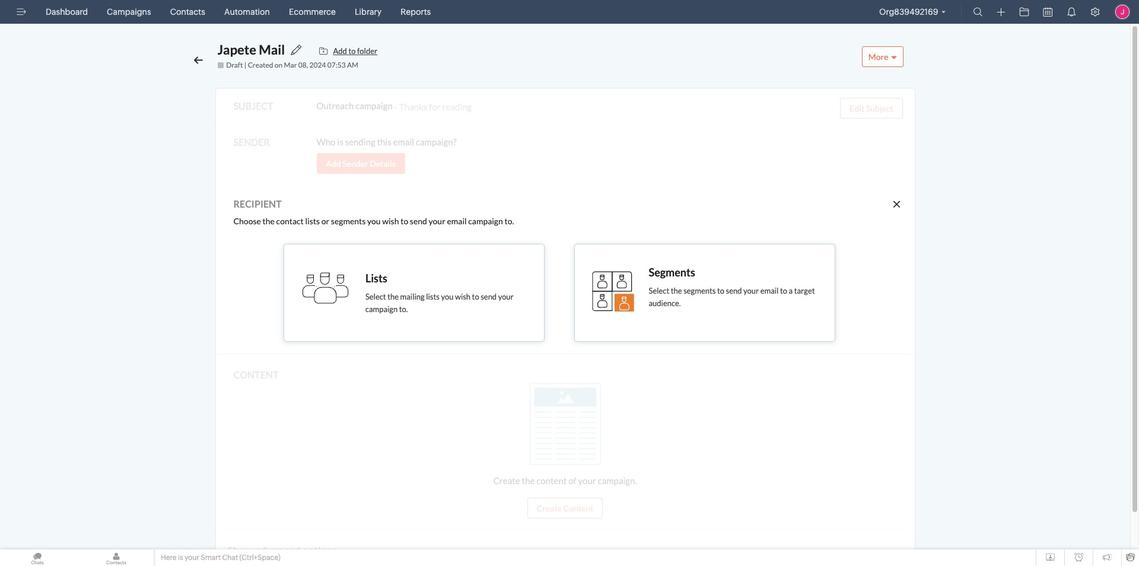 Task type: locate. For each thing, give the bounding box(es) containing it.
is
[[178, 554, 183, 562]]

contacts image
[[79, 550, 154, 566]]

dashboard link
[[41, 0, 93, 24]]

quick actions image
[[998, 8, 1006, 17]]

campaigns
[[107, 7, 151, 17]]

org839492169
[[880, 7, 939, 17]]

chat
[[222, 554, 238, 562]]

ecommerce
[[289, 7, 336, 17]]

contacts link
[[165, 0, 210, 24]]

chats image
[[0, 550, 75, 566]]

calendar image
[[1044, 7, 1053, 17]]

your
[[185, 554, 199, 562]]

library link
[[350, 0, 387, 24]]

automation
[[224, 7, 270, 17]]

dashboard
[[46, 7, 88, 17]]



Task type: vqa. For each thing, say whether or not it's contained in the screenshot.
Campaigns Link
yes



Task type: describe. For each thing, give the bounding box(es) containing it.
reports
[[401, 7, 431, 17]]

configure settings image
[[1091, 7, 1101, 17]]

library
[[355, 7, 382, 17]]

notifications image
[[1067, 7, 1077, 17]]

ecommerce link
[[284, 0, 341, 24]]

(ctrl+space)
[[240, 554, 281, 562]]

here
[[161, 554, 177, 562]]

reports link
[[396, 0, 436, 24]]

contacts
[[170, 7, 205, 17]]

search image
[[974, 7, 983, 17]]

smart
[[201, 554, 221, 562]]

here is your smart chat (ctrl+space)
[[161, 554, 281, 562]]

folder image
[[1020, 7, 1030, 17]]

campaigns link
[[102, 0, 156, 24]]

automation link
[[220, 0, 275, 24]]



